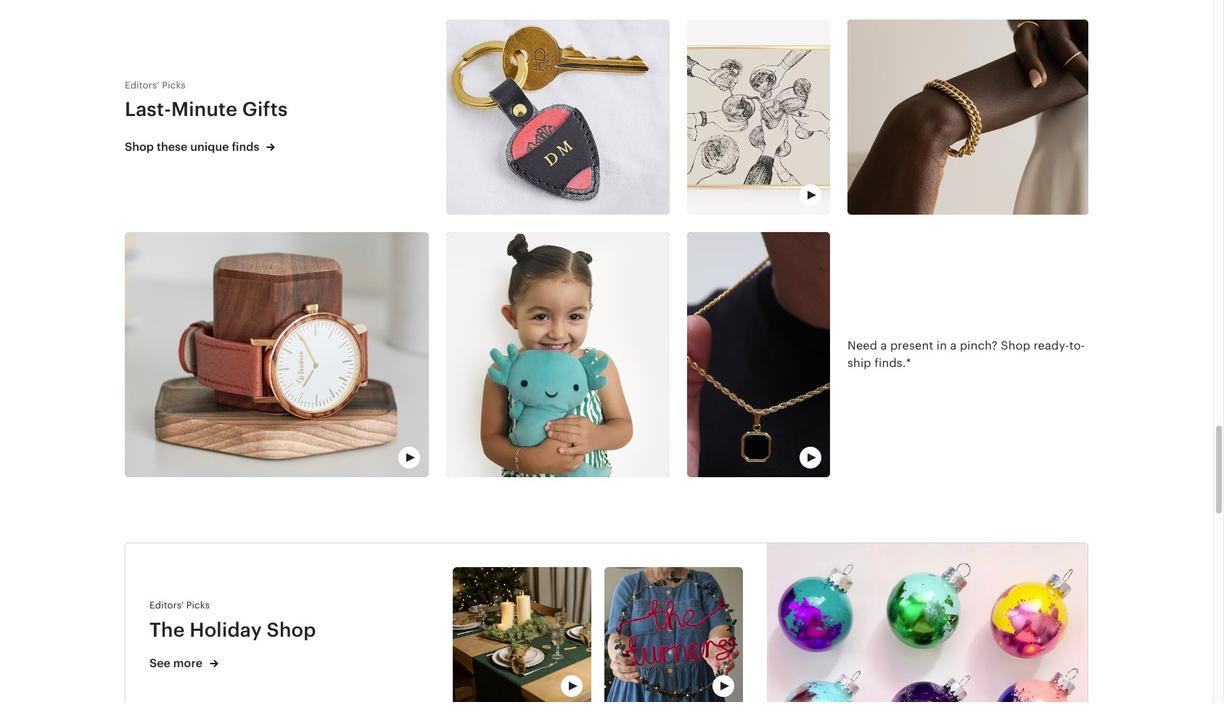 Task type: locate. For each thing, give the bounding box(es) containing it.
picks for minute
[[162, 80, 186, 91]]

holiday
[[190, 619, 262, 641]]

1 vertical spatial picks
[[186, 601, 210, 611]]

a up finds.*
[[881, 339, 887, 353]]

shop left these
[[125, 140, 154, 154]]

2 vertical spatial shop
[[267, 619, 316, 641]]

gifts
[[242, 98, 288, 121]]

finds
[[232, 140, 259, 154]]

0 vertical spatial picks
[[162, 80, 186, 91]]

1 horizontal spatial a
[[950, 339, 957, 353]]

picks right editors'
[[162, 80, 186, 91]]

these
[[157, 140, 188, 154]]

18k gold black onyx pendant necklace, black stone pendant men, men's black stone necklace, stainless steel, perfect gift for him image
[[687, 233, 830, 478]]

1 horizontal spatial picks
[[186, 601, 210, 611]]

shop
[[125, 140, 154, 154], [1001, 339, 1031, 353], [267, 619, 316, 641]]

shop left ready-
[[1001, 339, 1031, 353]]

0 horizontal spatial a
[[881, 339, 887, 353]]

a right the in
[[950, 339, 957, 353]]

picks right editors'
[[186, 601, 210, 611]]

axolotl plush toy  / ajolote plush toy / axolotl stuffed animal /axolotl stuffie image
[[446, 233, 670, 478]]

picks
[[162, 80, 186, 91], [186, 601, 210, 611]]

0 horizontal spatial picks
[[162, 80, 186, 91]]

editors' picks
[[125, 80, 186, 91]]

1 vertical spatial shop
[[1001, 339, 1031, 353]]

pinch?
[[960, 339, 998, 353]]

2 a from the left
[[950, 339, 957, 353]]

personalised plectrum holder leather keyring | keychain gift for musician dad | personalized father's day present for guitarists image
[[446, 20, 670, 215]]

editors'
[[150, 601, 184, 611]]

0 vertical spatial shop
[[125, 140, 154, 154]]

a
[[881, 339, 887, 353], [950, 339, 957, 353]]

the holiday shop
[[150, 619, 316, 641]]

shop up see more link
[[267, 619, 316, 641]]

1 a from the left
[[881, 339, 887, 353]]

last-minute gifts
[[125, 98, 288, 121]]

shop these unique finds link
[[125, 140, 429, 156]]

shop these unique finds
[[125, 140, 262, 154]]

finds.*
[[875, 357, 911, 370]]

2 horizontal spatial shop
[[1001, 339, 1031, 353]]

minute
[[171, 98, 237, 121]]

editors' picks
[[150, 601, 210, 611]]

holiday table runner, table setting, farmhouse table setting, custom size, christmas runner, natural table decor, soft table runner image
[[453, 568, 592, 703]]

1 horizontal spatial shop
[[267, 619, 316, 641]]



Task type: vqa. For each thing, say whether or not it's contained in the screenshot.
the left "Planters"
no



Task type: describe. For each thing, give the bounding box(es) containing it.
editors'
[[125, 80, 160, 91]]

shop inside 'need a present in a pinch? shop ready-to- ship finds.*'
[[1001, 339, 1031, 353]]

last-
[[125, 98, 171, 121]]

personalised family name holly light wreath image
[[605, 568, 743, 703]]

cheers print | bar cart wall decor | cheers sign | cheers printable wall art | bar cart accessories | bar cart art | digital download image
[[687, 20, 830, 215]]

present
[[891, 339, 934, 353]]

see more
[[150, 657, 205, 670]]

need a present in a pinch? shop ready-to- ship finds.*
[[848, 339, 1085, 370]]

see more link
[[150, 656, 440, 672]]

picks for holiday
[[186, 601, 210, 611]]

double curb chain - necklace or bracelet - 14k gold finish - bold statement piece - chunky chain image
[[848, 20, 1089, 215]]

to-
[[1070, 339, 1085, 353]]

ship
[[848, 357, 872, 370]]

0 horizontal spatial shop
[[125, 140, 154, 154]]

watch holder for men | hexagon watch stand image
[[125, 233, 429, 478]]

see
[[150, 657, 171, 670]]

more
[[173, 657, 202, 670]]

the
[[150, 619, 185, 641]]

need
[[848, 339, 878, 353]]

unique
[[190, 140, 229, 154]]

ready-
[[1034, 339, 1070, 353]]

in
[[937, 339, 947, 353]]



